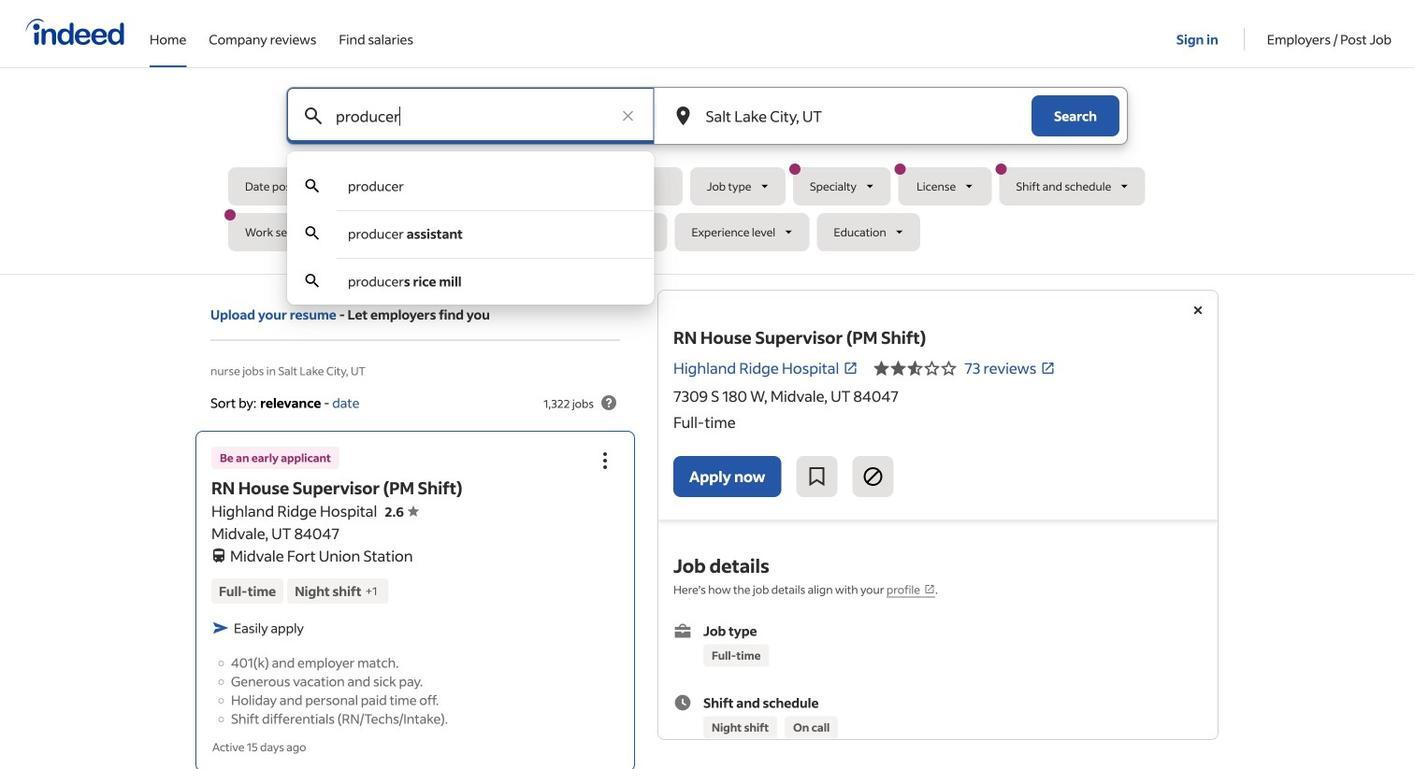 Task type: describe. For each thing, give the bounding box(es) containing it.
help icon image
[[598, 392, 620, 414]]

2.6 out of 5 stars image
[[873, 357, 957, 380]]

not interested image
[[862, 466, 884, 488]]

Edit location text field
[[702, 88, 994, 144]]

transit information image
[[211, 545, 226, 563]]

close job details image
[[1187, 299, 1210, 322]]

producer element
[[348, 178, 404, 195]]

2.6 out of five stars rating image
[[385, 504, 419, 520]]

2.6 out of 5 stars. link to 73 reviews company ratings (opens in a new tab) image
[[1041, 361, 1056, 376]]

search suggestions list box
[[287, 163, 654, 305]]



Task type: vqa. For each thing, say whether or not it's contained in the screenshot.
Edit Location text field
yes



Task type: locate. For each thing, give the bounding box(es) containing it.
clear what input image
[[619, 107, 638, 125]]

highland ridge hospital (opens in a new tab) image
[[843, 361, 858, 376]]

None search field
[[225, 87, 1186, 305]]

search: Job title, keywords, or company text field
[[332, 88, 609, 144]]

job preferences (opens in a new window) image
[[924, 584, 935, 595]]

save this job image
[[806, 466, 828, 488]]

job actions for rn house supervisor (pm shift) is collapsed image
[[594, 450, 616, 472]]



